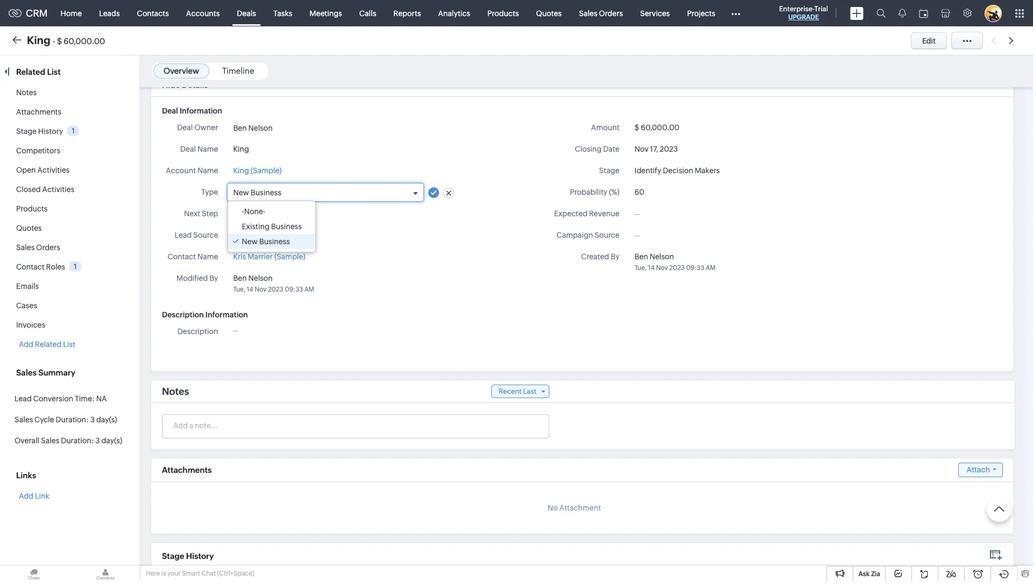 Task type: locate. For each thing, give the bounding box(es) containing it.
(sample) right marrier
[[274, 252, 305, 261]]

lead for lead conversion time: na
[[15, 394, 32, 403]]

60,000.00
[[64, 36, 105, 45], [641, 123, 680, 132]]

- down home link
[[53, 36, 55, 45]]

calendar image
[[919, 9, 928, 17]]

stage history up smart
[[162, 552, 214, 561]]

related
[[16, 67, 45, 76], [35, 340, 62, 349]]

0 horizontal spatial notes
[[16, 88, 37, 97]]

3 down sales cycle duration: 3 day(s)
[[95, 436, 100, 445]]

3 for sales cycle duration:
[[90, 415, 95, 424]]

services
[[640, 9, 670, 17]]

3 name from the top
[[197, 252, 218, 261]]

0 vertical spatial deal
[[162, 107, 178, 115]]

1 vertical spatial contact
[[16, 263, 44, 271]]

orders
[[599, 9, 623, 17], [36, 243, 60, 252]]

1 vertical spatial quotes link
[[16, 224, 42, 232]]

0 vertical spatial day(s)
[[96, 415, 117, 424]]

related up notes link
[[16, 67, 45, 76]]

0 vertical spatial -
[[53, 36, 55, 45]]

2023 for modified by
[[268, 286, 283, 293]]

overview link
[[164, 66, 199, 75]]

activities for open activities
[[37, 166, 70, 174]]

1 vertical spatial quotes
[[16, 224, 42, 232]]

duration: down sales cycle duration: 3 day(s)
[[61, 436, 94, 445]]

na
[[96, 394, 107, 403]]

2 vertical spatial nelson
[[248, 274, 273, 283]]

1 horizontal spatial 3
[[95, 436, 100, 445]]

duration: for sales cycle duration:
[[56, 415, 89, 424]]

name
[[197, 145, 218, 153], [197, 166, 218, 175], [197, 252, 218, 261]]

3 down time:
[[90, 415, 95, 424]]

deal down deal information
[[177, 123, 193, 132]]

1 right roles
[[74, 263, 77, 271]]

0 horizontal spatial am
[[304, 286, 314, 293]]

1 horizontal spatial history
[[186, 552, 214, 561]]

am for modified by
[[304, 286, 314, 293]]

2 add from the top
[[19, 492, 33, 500]]

history
[[38, 127, 63, 136], [186, 552, 214, 561]]

new business up kris marrier (sample)
[[242, 237, 290, 246]]

60,000.00 down home
[[64, 36, 105, 45]]

1 horizontal spatial 60,000.00
[[641, 123, 680, 132]]

next
[[184, 209, 200, 218]]

by right created
[[611, 252, 620, 261]]

competitors
[[16, 146, 60, 155]]

add down the invoices
[[19, 340, 33, 349]]

1 horizontal spatial products
[[487, 9, 519, 17]]

your
[[167, 570, 181, 577]]

business inside field
[[251, 188, 281, 197]]

closed activities
[[16, 185, 74, 194]]

1 horizontal spatial source
[[595, 231, 620, 240]]

0 horizontal spatial 14
[[247, 286, 253, 293]]

1 horizontal spatial notes
[[162, 386, 189, 397]]

1 vertical spatial 09:33
[[285, 286, 303, 293]]

1 source from the left
[[193, 231, 218, 240]]

0 vertical spatial new business
[[233, 188, 281, 197]]

1 vertical spatial information
[[205, 311, 248, 319]]

duration: for overall sales duration:
[[61, 436, 94, 445]]

day(s)
[[96, 415, 117, 424], [101, 436, 122, 445]]

3
[[90, 415, 95, 424], [95, 436, 100, 445]]

0 vertical spatial 14
[[648, 264, 655, 272]]

new business up none-
[[233, 188, 281, 197]]

revenue
[[589, 209, 620, 218]]

1 vertical spatial 3
[[95, 436, 100, 445]]

1 horizontal spatial contact
[[168, 252, 196, 261]]

name down owner
[[197, 145, 218, 153]]

0 vertical spatial 09:33
[[686, 264, 705, 272]]

add left link
[[19, 492, 33, 500]]

0 horizontal spatial history
[[38, 127, 63, 136]]

1 vertical spatial sales orders link
[[16, 243, 60, 252]]

nov
[[635, 145, 649, 153], [656, 264, 668, 272], [255, 286, 267, 293]]

description down description information
[[178, 327, 218, 336]]

0 vertical spatial nov
[[635, 145, 649, 153]]

emails link
[[16, 282, 39, 291]]

$ up nov 17, 2023
[[635, 123, 639, 132]]

name for deal name
[[197, 145, 218, 153]]

zia
[[871, 570, 880, 578]]

0 vertical spatial products link
[[479, 0, 528, 26]]

lead down "next"
[[175, 231, 192, 240]]

day(s) for sales cycle duration: 3 day(s)
[[96, 415, 117, 424]]

1 horizontal spatial 09:33
[[686, 264, 705, 272]]

deals link
[[228, 0, 265, 26]]

1 horizontal spatial sales orders
[[579, 9, 623, 17]]

1 horizontal spatial am
[[706, 264, 716, 272]]

stage up competitors link
[[16, 127, 37, 136]]

(sample)
[[251, 166, 282, 175], [274, 252, 305, 261]]

products right the analytics link
[[487, 9, 519, 17]]

name up modified by
[[197, 252, 218, 261]]

0 vertical spatial sales orders
[[579, 9, 623, 17]]

king up the -none-
[[233, 166, 249, 175]]

products down the closed
[[16, 205, 48, 213]]

duration:
[[56, 415, 89, 424], [61, 436, 94, 445]]

0 horizontal spatial ben nelson tue, 14 nov 2023 09:33 am
[[233, 274, 314, 293]]

14 for modified by
[[247, 286, 253, 293]]

0 vertical spatial description
[[162, 311, 204, 319]]

king down ben nelson
[[233, 145, 249, 153]]

0 horizontal spatial nov
[[255, 286, 267, 293]]

description down modified
[[162, 311, 204, 319]]

overview
[[164, 66, 199, 75]]

$ down home
[[57, 36, 62, 45]]

lead for lead source
[[175, 231, 192, 240]]

hide
[[162, 80, 180, 89]]

- inside king - $ 60,000.00
[[53, 36, 55, 45]]

0 vertical spatial activities
[[37, 166, 70, 174]]

1 vertical spatial $
[[635, 123, 639, 132]]

1 name from the top
[[197, 145, 218, 153]]

1 horizontal spatial tue,
[[635, 264, 647, 272]]

2 vertical spatial 2023
[[268, 286, 283, 293]]

contact for contact roles
[[16, 263, 44, 271]]

business right existing
[[271, 222, 302, 231]]

0 vertical spatial contact
[[168, 252, 196, 261]]

ben for created by
[[635, 252, 648, 261]]

1 horizontal spatial lead
[[175, 231, 192, 240]]

1 vertical spatial activities
[[42, 185, 74, 194]]

2 horizontal spatial stage
[[599, 166, 620, 175]]

king for king (sample)
[[233, 166, 249, 175]]

ben right created by
[[635, 252, 648, 261]]

signals element
[[892, 0, 913, 26]]

list down king - $ 60,000.00
[[47, 67, 61, 76]]

deal down hide
[[162, 107, 178, 115]]

related down the invoices link
[[35, 340, 62, 349]]

previous record image
[[991, 37, 996, 44]]

1 vertical spatial ben
[[635, 252, 648, 261]]

1 horizontal spatial products link
[[479, 0, 528, 26]]

activities up closed activities link
[[37, 166, 70, 174]]

conversion
[[33, 394, 73, 403]]

add
[[19, 340, 33, 349], [19, 492, 33, 500]]

business up none-
[[251, 188, 281, 197]]

attachment
[[559, 504, 601, 512]]

1 vertical spatial attachments
[[162, 466, 212, 475]]

lead left conversion
[[15, 394, 32, 403]]

crm link
[[9, 8, 48, 19]]

1 vertical spatial stage
[[599, 166, 620, 175]]

information for description information
[[205, 311, 248, 319]]

(sample) up none-
[[251, 166, 282, 175]]

ask
[[859, 570, 870, 578]]

overall sales duration: 3 day(s)
[[15, 436, 122, 445]]

link
[[35, 492, 49, 500]]

09:33
[[686, 264, 705, 272], [285, 286, 303, 293]]

projects link
[[679, 0, 724, 26]]

1 horizontal spatial quotes link
[[528, 0, 570, 26]]

activities down open activities
[[42, 185, 74, 194]]

information up the deal owner
[[180, 107, 222, 115]]

kris marrier (sample)
[[233, 252, 305, 261]]

expected revenue
[[554, 209, 620, 218]]

lead conversion time: na
[[15, 394, 107, 403]]

information down modified by
[[205, 311, 248, 319]]

name for contact name
[[197, 252, 218, 261]]

description for description
[[178, 327, 218, 336]]

stage up your
[[162, 552, 184, 561]]

60,000.00 up nov 17, 2023
[[641, 123, 680, 132]]

1 vertical spatial nelson
[[650, 252, 674, 261]]

duration: up overall sales duration: 3 day(s)
[[56, 415, 89, 424]]

0 vertical spatial quotes link
[[528, 0, 570, 26]]

roles
[[46, 263, 65, 271]]

0 horizontal spatial 3
[[90, 415, 95, 424]]

type
[[201, 188, 218, 196]]

0 vertical spatial am
[[706, 264, 716, 272]]

1 horizontal spatial ben nelson tue, 14 nov 2023 09:33 am
[[635, 252, 716, 272]]

0 vertical spatial $
[[57, 36, 62, 45]]

contact up emails on the left
[[16, 263, 44, 271]]

history up here is your smart chat (ctrl+space) at the left
[[186, 552, 214, 561]]

signals image
[[899, 9, 906, 18]]

profile image
[[985, 5, 1002, 22]]

name up the type
[[197, 166, 218, 175]]

marrier
[[248, 252, 273, 261]]

quotes
[[536, 9, 562, 17], [16, 224, 42, 232]]

history down attachments link
[[38, 127, 63, 136]]

add for add link
[[19, 492, 33, 500]]

0 vertical spatial attachments
[[16, 108, 61, 116]]

1 horizontal spatial stage
[[162, 552, 184, 561]]

1 horizontal spatial sales orders link
[[570, 0, 632, 26]]

details
[[182, 80, 208, 89]]

stage down date
[[599, 166, 620, 175]]

0 vertical spatial name
[[197, 145, 218, 153]]

by right modified
[[209, 274, 218, 283]]

new inside field
[[233, 188, 249, 197]]

new
[[233, 188, 249, 197], [242, 237, 258, 246]]

ben nelson
[[233, 124, 273, 132]]

0 horizontal spatial products link
[[16, 205, 48, 213]]

description for description information
[[162, 311, 204, 319]]

timeline
[[222, 66, 254, 75]]

0 horizontal spatial products
[[16, 205, 48, 213]]

trial
[[815, 5, 828, 13]]

0 vertical spatial products
[[487, 9, 519, 17]]

king down crm
[[27, 34, 50, 46]]

source down step
[[193, 231, 218, 240]]

2 vertical spatial stage
[[162, 552, 184, 561]]

1 horizontal spatial nov
[[635, 145, 649, 153]]

existing
[[242, 222, 270, 231]]

ben right owner
[[233, 124, 247, 132]]

contact up modified
[[168, 252, 196, 261]]

new down existing
[[242, 237, 258, 246]]

by
[[611, 252, 620, 261], [209, 274, 218, 283]]

1 add from the top
[[19, 340, 33, 349]]

0 vertical spatial information
[[180, 107, 222, 115]]

2 vertical spatial ben
[[233, 274, 247, 283]]

deal for deal owner
[[177, 123, 193, 132]]

1 vertical spatial ben nelson tue, 14 nov 2023 09:33 am
[[233, 274, 314, 293]]

2023
[[660, 145, 678, 153], [669, 264, 685, 272], [268, 286, 283, 293]]

ben
[[233, 124, 247, 132], [635, 252, 648, 261], [233, 274, 247, 283]]

expected
[[554, 209, 588, 218]]

14 for created by
[[648, 264, 655, 272]]

am for created by
[[706, 264, 716, 272]]

ask zia
[[859, 570, 880, 578]]

0 horizontal spatial quotes
[[16, 224, 42, 232]]

- up existing
[[242, 207, 244, 216]]

stage history down attachments link
[[16, 127, 63, 136]]

09:33 for created by
[[686, 264, 705, 272]]

products inside 'link'
[[487, 9, 519, 17]]

kris
[[233, 252, 246, 261]]

ben nelson tue, 14 nov 2023 09:33 am for created by
[[635, 252, 716, 272]]

2 name from the top
[[197, 166, 218, 175]]

sales
[[579, 9, 598, 17], [16, 243, 35, 252], [16, 368, 37, 377], [15, 415, 33, 424], [41, 436, 59, 445]]

deals
[[237, 9, 256, 17]]

1 vertical spatial history
[[186, 552, 214, 561]]

information for deal information
[[180, 107, 222, 115]]

analytics
[[438, 9, 470, 17]]

deal
[[162, 107, 178, 115], [177, 123, 193, 132], [180, 145, 196, 153]]

deal up account name
[[180, 145, 196, 153]]

1
[[72, 127, 75, 135], [74, 263, 77, 271]]

2 vertical spatial name
[[197, 252, 218, 261]]

1 horizontal spatial stage history
[[162, 552, 214, 561]]

add related list
[[19, 340, 75, 349]]

existing business
[[242, 222, 302, 231]]

none-
[[244, 207, 265, 216]]

1 vertical spatial description
[[178, 327, 218, 336]]

1 vertical spatial list
[[63, 340, 75, 349]]

17,
[[650, 145, 658, 153]]

1 right stage history link
[[72, 127, 75, 135]]

orders left services
[[599, 9, 623, 17]]

0 vertical spatial 60,000.00
[[64, 36, 105, 45]]

closing date
[[575, 145, 620, 153]]

products link right analytics
[[479, 0, 528, 26]]

notes
[[16, 88, 37, 97], [162, 386, 189, 397]]

business down existing business
[[259, 237, 290, 246]]

list
[[47, 67, 61, 76], [63, 340, 75, 349]]

deal owner
[[177, 123, 218, 132]]

new up the -none-
[[233, 188, 249, 197]]

contact
[[168, 252, 196, 261], [16, 263, 44, 271]]

source down revenue
[[595, 231, 620, 240]]

1 horizontal spatial by
[[611, 252, 620, 261]]

0 vertical spatial duration:
[[56, 415, 89, 424]]

activities for closed activities
[[42, 185, 74, 194]]

0 vertical spatial 1
[[72, 127, 75, 135]]

0 vertical spatial lead
[[175, 231, 192, 240]]

enterprise-trial upgrade
[[779, 5, 828, 21]]

new business inside field
[[233, 188, 281, 197]]

orders up roles
[[36, 243, 60, 252]]

1 for stage history
[[72, 127, 75, 135]]

tree
[[228, 201, 315, 252]]

2 vertical spatial business
[[259, 237, 290, 246]]

2 source from the left
[[595, 231, 620, 240]]

list up summary
[[63, 340, 75, 349]]

1 vertical spatial products link
[[16, 205, 48, 213]]

ben down kris at the top
[[233, 274, 247, 283]]

1 vertical spatial new business
[[242, 237, 290, 246]]

ben for modified by
[[233, 274, 247, 283]]

0 horizontal spatial stage
[[16, 127, 37, 136]]

0 horizontal spatial $
[[57, 36, 62, 45]]

attachments
[[16, 108, 61, 116], [162, 466, 212, 475]]

0 vertical spatial king
[[27, 34, 50, 46]]

1 vertical spatial nov
[[656, 264, 668, 272]]

source for lead source
[[193, 231, 218, 240]]

1 vertical spatial add
[[19, 492, 33, 500]]

date
[[603, 145, 620, 153]]

open
[[16, 166, 36, 174]]

identify
[[635, 166, 661, 175]]

1 horizontal spatial quotes
[[536, 9, 562, 17]]

king for king - $ 60,000.00
[[27, 34, 50, 46]]

products link down the closed
[[16, 205, 48, 213]]

1 vertical spatial name
[[197, 166, 218, 175]]

home link
[[52, 0, 90, 26]]



Task type: vqa. For each thing, say whether or not it's contained in the screenshot.
"$" for Expected Revenue
no



Task type: describe. For each thing, give the bounding box(es) containing it.
Add a note... field
[[163, 420, 548, 431]]

king (sample) link
[[233, 165, 282, 177]]

0 vertical spatial ben
[[233, 124, 247, 132]]

0 vertical spatial stage
[[16, 127, 37, 136]]

1 for contact roles
[[74, 263, 77, 271]]

campaign
[[557, 231, 593, 240]]

home
[[61, 9, 82, 17]]

analytics link
[[430, 0, 479, 26]]

by for created by
[[611, 252, 620, 261]]

deal for deal name
[[180, 145, 196, 153]]

attachments link
[[16, 108, 61, 116]]

enterprise-
[[779, 5, 815, 13]]

king for king
[[233, 145, 249, 153]]

0 horizontal spatial sales orders
[[16, 243, 60, 252]]

edit
[[922, 36, 936, 45]]

0 horizontal spatial attachments
[[16, 108, 61, 116]]

accounts link
[[178, 0, 228, 26]]

60,000.00 inside king - $ 60,000.00
[[64, 36, 105, 45]]

identify decision makers
[[635, 166, 720, 175]]

king (sample)
[[233, 166, 282, 175]]

summary
[[38, 368, 75, 377]]

nelson for created by
[[650, 252, 674, 261]]

smart
[[182, 570, 200, 577]]

0 vertical spatial quotes
[[536, 9, 562, 17]]

nelson for modified by
[[248, 274, 273, 283]]

tue, for created by
[[635, 264, 647, 272]]

overall
[[15, 436, 39, 445]]

(%)
[[609, 188, 620, 196]]

modified
[[176, 274, 208, 283]]

nov for modified by
[[255, 286, 267, 293]]

contact name
[[168, 252, 218, 261]]

projects
[[687, 9, 716, 17]]

invoices
[[16, 321, 45, 329]]

day(s) for overall sales duration: 3 day(s)
[[101, 436, 122, 445]]

search image
[[877, 9, 886, 18]]

related list
[[16, 67, 62, 76]]

hide details link
[[162, 80, 208, 89]]

open activities link
[[16, 166, 70, 174]]

nov for created by
[[656, 264, 668, 272]]

0 vertical spatial related
[[16, 67, 45, 76]]

name for account name
[[197, 166, 218, 175]]

account name
[[166, 166, 218, 175]]

closed activities link
[[16, 185, 74, 194]]

0 vertical spatial (sample)
[[251, 166, 282, 175]]

1 vertical spatial related
[[35, 340, 62, 349]]

0 horizontal spatial list
[[47, 67, 61, 76]]

step
[[202, 209, 218, 218]]

open activities
[[16, 166, 70, 174]]

upgrade
[[788, 13, 819, 21]]

is
[[161, 570, 166, 577]]

crm
[[26, 8, 48, 19]]

0 vertical spatial stage history
[[16, 127, 63, 136]]

add for add related list
[[19, 340, 33, 349]]

create menu image
[[850, 7, 864, 20]]

closing
[[575, 145, 602, 153]]

campaign source
[[557, 231, 620, 240]]

makers
[[695, 166, 720, 175]]

1 horizontal spatial orders
[[599, 9, 623, 17]]

modified by
[[176, 274, 218, 283]]

links
[[16, 471, 36, 480]]

tue, for modified by
[[233, 286, 245, 293]]

0 vertical spatial 2023
[[660, 145, 678, 153]]

1 vertical spatial (sample)
[[274, 252, 305, 261]]

sales summary
[[16, 368, 75, 377]]

$ inside king - $ 60,000.00
[[57, 36, 62, 45]]

search element
[[870, 0, 892, 26]]

1 vertical spatial orders
[[36, 243, 60, 252]]

1 vertical spatial products
[[16, 205, 48, 213]]

deal name
[[180, 145, 218, 153]]

tasks
[[273, 9, 292, 17]]

0 vertical spatial sales orders link
[[570, 0, 632, 26]]

next step
[[184, 209, 218, 218]]

0 vertical spatial history
[[38, 127, 63, 136]]

chats image
[[0, 566, 68, 581]]

new inside tree
[[242, 237, 258, 246]]

account
[[166, 166, 196, 175]]

new business inside tree
[[242, 237, 290, 246]]

no attachment
[[548, 504, 601, 512]]

contacts image
[[72, 566, 139, 581]]

1 vertical spatial business
[[271, 222, 302, 231]]

lead source
[[175, 231, 218, 240]]

recent
[[499, 388, 522, 396]]

1 horizontal spatial attachments
[[162, 466, 212, 475]]

$  60,000.00
[[635, 123, 680, 132]]

meetings link
[[301, 0, 351, 26]]

emails
[[16, 282, 39, 291]]

2023 for created by
[[669, 264, 685, 272]]

1 vertical spatial 60,000.00
[[641, 123, 680, 132]]

- inside tree
[[242, 207, 244, 216]]

09:33 for modified by
[[285, 286, 303, 293]]

contacts link
[[128, 0, 178, 26]]

0 vertical spatial nelson
[[248, 124, 273, 132]]

3 for overall sales duration:
[[95, 436, 100, 445]]

attach
[[967, 466, 990, 474]]

next record image
[[1009, 37, 1016, 44]]

created
[[581, 252, 609, 261]]

last
[[523, 388, 537, 396]]

here
[[146, 570, 160, 577]]

cycle
[[35, 415, 54, 424]]

0 horizontal spatial sales orders link
[[16, 243, 60, 252]]

by for modified by
[[209, 274, 218, 283]]

cases link
[[16, 301, 37, 310]]

created by
[[581, 252, 620, 261]]

0 horizontal spatial quotes link
[[16, 224, 42, 232]]

reports link
[[385, 0, 430, 26]]

deal information
[[162, 107, 222, 115]]

deal for deal information
[[162, 107, 178, 115]]

add link
[[19, 492, 49, 500]]

create menu element
[[844, 0, 870, 26]]

recent last
[[499, 388, 537, 396]]

hide details
[[162, 80, 208, 89]]

1 horizontal spatial $
[[635, 123, 639, 132]]

leads
[[99, 9, 120, 17]]

probability (%)
[[570, 188, 620, 196]]

calls link
[[351, 0, 385, 26]]

ben nelson tue, 14 nov 2023 09:33 am for modified by
[[233, 274, 314, 293]]

invoices link
[[16, 321, 45, 329]]

tree containing -none-
[[228, 201, 315, 252]]

New Business field
[[228, 184, 423, 201]]

1 horizontal spatial list
[[63, 340, 75, 349]]

nov 17, 2023
[[635, 145, 678, 153]]

probability
[[570, 188, 608, 196]]

leads link
[[90, 0, 128, 26]]

-none-
[[242, 207, 265, 216]]

edit button
[[911, 32, 947, 49]]

contact for contact name
[[168, 252, 196, 261]]

chat
[[201, 570, 216, 577]]

1 vertical spatial stage history
[[162, 552, 214, 561]]

notes link
[[16, 88, 37, 97]]

Other Modules field
[[724, 5, 747, 22]]

cases
[[16, 301, 37, 310]]

time:
[[75, 394, 95, 403]]

source for campaign source
[[595, 231, 620, 240]]

1 vertical spatial notes
[[162, 386, 189, 397]]

owner
[[194, 123, 218, 132]]

profile element
[[978, 0, 1009, 26]]



